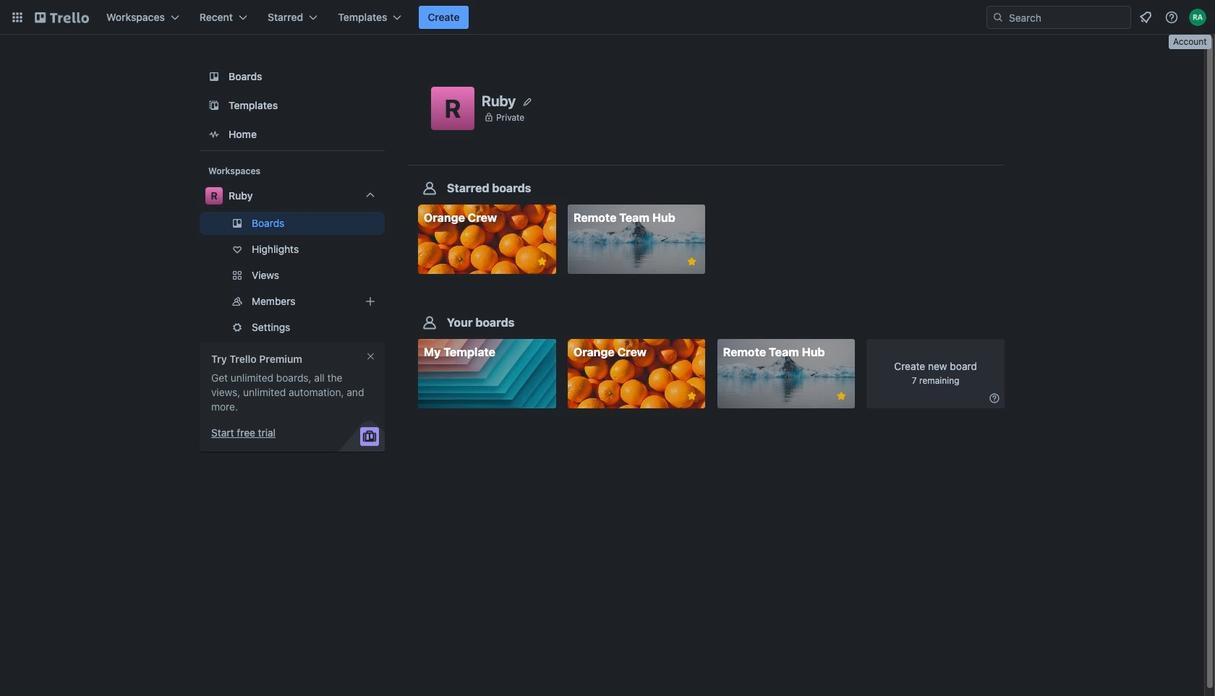 Task type: describe. For each thing, give the bounding box(es) containing it.
search image
[[993, 12, 1004, 23]]

0 vertical spatial click to unstar this board. it will be removed from your starred list. image
[[536, 255, 549, 268]]

ruby anderson (rubyanderson7) image
[[1189, 9, 1207, 26]]

template board image
[[205, 97, 223, 114]]

Search field
[[1004, 7, 1131, 27]]

sm image
[[988, 392, 1002, 406]]

0 notifications image
[[1137, 9, 1155, 26]]



Task type: vqa. For each thing, say whether or not it's contained in the screenshot.
Board LINK
no



Task type: locate. For each thing, give the bounding box(es) containing it.
1 horizontal spatial click to unstar this board. it will be removed from your starred list. image
[[835, 390, 848, 403]]

0 horizontal spatial click to unstar this board. it will be removed from your starred list. image
[[536, 255, 549, 268]]

tooltip
[[1169, 35, 1212, 49]]

click to unstar this board. it will be removed from your starred list. image
[[536, 255, 549, 268], [835, 390, 848, 403]]

primary element
[[0, 0, 1216, 35]]

home image
[[205, 126, 223, 143]]

board image
[[205, 68, 223, 85]]

back to home image
[[35, 6, 89, 29]]

click to unstar this board. it will be removed from your starred list. image
[[685, 255, 698, 268]]

add image
[[362, 293, 379, 310]]

open information menu image
[[1165, 10, 1179, 25]]

1 vertical spatial click to unstar this board. it will be removed from your starred list. image
[[835, 390, 848, 403]]



